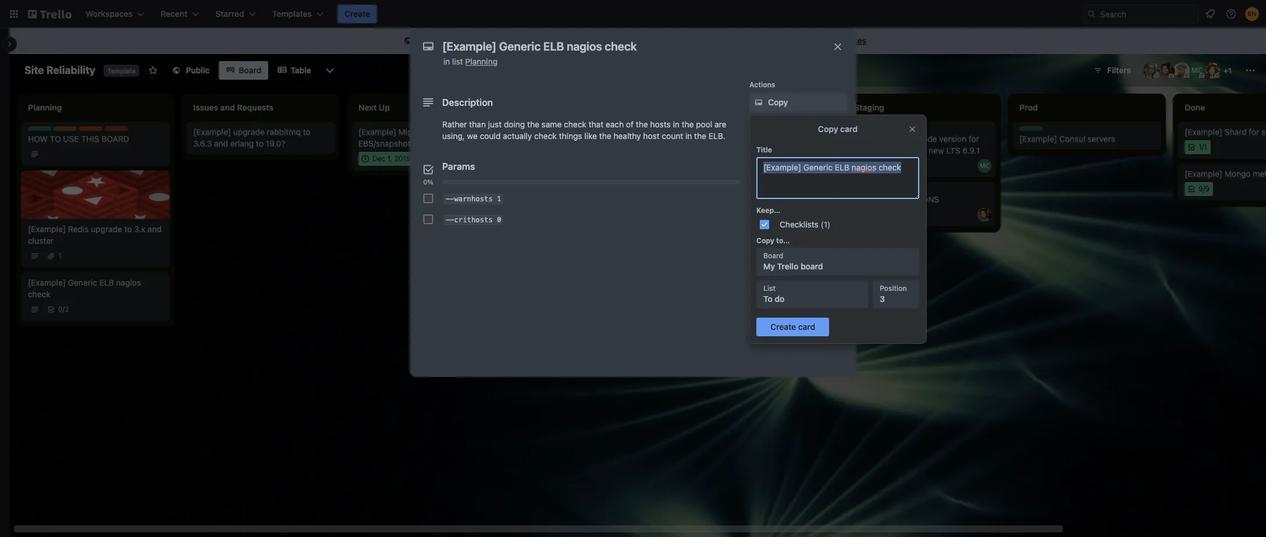 Task type: describe. For each thing, give the bounding box(es) containing it.
19.0?
[[266, 139, 285, 148]]

list
[[452, 56, 463, 66]]

[example] migrate to longer ebs/snapshot resources ids link
[[359, 126, 494, 150]]

board
[[102, 134, 129, 144]]

1 vertical spatial amy freiderson (amyfreiderson) image
[[647, 140, 661, 154]]

[example] snowplow prod run failed 10/23 link
[[524, 168, 659, 191]]

anyone
[[522, 36, 549, 45]]

[example] migrate to longer ebs/snapshot resources ids
[[359, 127, 464, 148]]

to inside [example] add config for preview to handle avatars
[[816, 127, 824, 137]]

rather
[[442, 119, 467, 129]]

[example] for [example] shard for su
[[1185, 127, 1223, 137]]

description
[[442, 97, 493, 108]]

to left 19.0?
[[256, 139, 264, 148]]

tom mikelbach (tommikelbach) image
[[647, 194, 661, 208]]

copy for copy to…
[[757, 236, 775, 245]]

and for 3.x
[[148, 224, 162, 234]]

title
[[757, 145, 772, 154]]

--crithosts 0 checkbox
[[424, 215, 433, 224]]

services
[[885, 145, 917, 155]]

more
[[806, 36, 826, 45]]

upgrade inside '[example] redis upgrade to 3.x and cluster'
[[91, 224, 122, 234]]

[example] for [example] mongo met
[[1185, 169, 1223, 179]]

elb.
[[709, 131, 726, 141]]

the left the pool at the right top
[[682, 119, 694, 129]]

the right like
[[599, 131, 612, 141]]

and for 3.6.3
[[214, 139, 228, 148]]

that
[[589, 119, 604, 129]]

the left same
[[527, 119, 539, 129]]

sm image
[[753, 97, 765, 108]]

1 vertical spatial marques closter (marquescloster) image
[[978, 159, 992, 173]]

3 inside position 3
[[880, 294, 885, 304]]

nagios
[[116, 278, 141, 288]]

[example] consul dns link
[[854, 194, 989, 205]]

for left su
[[1249, 127, 1260, 137]]

0 horizontal spatial samantha pivlot (samanthapivlot) image
[[466, 152, 480, 166]]

4
[[453, 154, 458, 163]]

/ for 0
[[63, 305, 65, 314]]

actually
[[503, 131, 532, 141]]

ebs/snapshot
[[359, 139, 411, 148]]

2
[[65, 305, 69, 314]]

[example] shard for su
[[1185, 127, 1266, 137]]

each
[[606, 119, 624, 129]]

just
[[488, 119, 502, 129]]

3 / 4
[[447, 154, 458, 163]]

to
[[50, 134, 61, 144]]

3.x
[[134, 224, 145, 234]]

warnhosts
[[454, 195, 493, 203]]

node
[[918, 134, 937, 144]]

resources
[[413, 139, 450, 148]]

list
[[764, 284, 776, 293]]

avatars
[[717, 139, 744, 148]]

9 / 9
[[1199, 184, 1210, 193]]

[example] for [example] upgrade rabbitmq to 3.6.3 and erlang to 19.0?
[[193, 127, 231, 137]]

lts
[[947, 145, 961, 155]]

we
[[467, 131, 478, 141]]

healthy
[[614, 131, 641, 141]]

actions
[[750, 80, 775, 89]]

to…
[[776, 236, 790, 245]]

[example] bump node version for slack & services to new lts 6.9.1
[[854, 134, 980, 155]]

copy link
[[750, 93, 847, 112]]

color: red, title: "unshippable!" element
[[105, 126, 149, 135]]

rather than just doing the same check that each of the hosts in the pool are using, we could actually check things like the healthy host count in the elb.
[[442, 119, 727, 141]]

to inside [example] migrate to longer ebs/snapshot resources ids
[[429, 127, 437, 137]]

params group
[[419, 188, 740, 230]]

position 3
[[880, 284, 907, 304]]

[example] consul dns
[[854, 194, 939, 204]]

0 inside params group
[[497, 216, 501, 224]]

[example] consul servers
[[1020, 134, 1116, 144]]

upgrade inside [example] upgrade rabbitmq to 3.6.3 and erlang to 19.0?
[[233, 127, 265, 137]]

[example] for [example] websocket service
[[524, 127, 562, 137]]

search image
[[1087, 9, 1096, 19]]

site reliability
[[24, 64, 96, 76]]

share
[[768, 120, 791, 130]]

to
[[764, 294, 773, 304]]

[example] consul servers link
[[1020, 133, 1155, 145]]

generic
[[68, 278, 97, 288]]

board my trello board
[[764, 251, 823, 271]]

[example] for [example] migrate to longer ebs/snapshot resources ids
[[359, 127, 396, 137]]

show menu image
[[1245, 65, 1257, 76]]

hosts
[[650, 119, 671, 129]]

explore
[[775, 36, 804, 45]]

[example] for [example] bump node version for slack & services to new lts 6.9.1
[[854, 134, 892, 144]]

preview
[[785, 127, 814, 137]]

1 inside params group
[[497, 195, 501, 203]]

[example] upgrade rabbitmq to 3.6.3 and erlang to 19.0?
[[193, 127, 310, 148]]

board for board my trello board
[[764, 251, 784, 260]]

/ for 9
[[1203, 184, 1205, 193]]

[example] generic elb nagios check link
[[28, 277, 163, 300]]

site
[[24, 64, 44, 76]]

mongo
[[1225, 169, 1251, 179]]

slack
[[854, 145, 875, 155]]

using,
[[442, 131, 465, 141]]

0%
[[423, 178, 433, 186]]

doing
[[504, 119, 525, 129]]

explore more templates
[[775, 36, 867, 45]]

template
[[107, 67, 136, 74]]

table link
[[271, 61, 318, 80]]

in list planning
[[443, 56, 498, 66]]

redis
[[68, 224, 89, 234]]

longer
[[439, 127, 463, 137]]

elb
[[99, 278, 114, 288]]

1 color: orange, title: "manual deploy steps" element from the left
[[79, 126, 102, 131]]

same
[[542, 119, 562, 129]]

/ for 3
[[451, 154, 453, 163]]

1 vertical spatial in
[[673, 119, 680, 129]]



Task type: locate. For each thing, give the bounding box(es) containing it.
board link
[[219, 61, 269, 80]]

samantha pivlot (samanthapivlot) image left tom mikelbach (tommikelbach) icon
[[466, 152, 480, 166]]

/ down [example] mongo met link
[[1203, 184, 1205, 193]]

use
[[63, 134, 79, 144]]

to right rabbitmq
[[303, 127, 310, 137]]

this
[[416, 36, 432, 45]]

1 horizontal spatial check
[[534, 131, 557, 141]]

the right 'on'
[[563, 36, 575, 45]]

2 9 from the left
[[1205, 184, 1210, 193]]

[example] inside [example] add config for preview to handle avatars
[[689, 127, 727, 137]]

0 horizontal spatial amy freiderson (amyfreiderson) image
[[647, 140, 661, 154]]

copy for copy
[[768, 97, 788, 107]]

andre gorte (andregorte) image
[[1159, 62, 1175, 79]]

in left list
[[443, 56, 450, 66]]

0 horizontal spatial marques closter (marquescloster) image
[[978, 159, 992, 173]]

1 vertical spatial upgrade
[[91, 224, 122, 234]]

check down cluster at the left
[[28, 289, 50, 299]]

consul left servers
[[1060, 134, 1086, 144]]

reliability
[[46, 64, 96, 76]]

color: orange, title: "manual deploy steps" element
[[79, 126, 102, 131], [854, 126, 878, 131]]

dec 1, 2019
[[372, 154, 411, 163]]

board inside board link
[[239, 65, 262, 75]]

[example] inside [example] upgrade rabbitmq to 3.6.3 and erlang to 19.0?
[[193, 127, 231, 137]]

&
[[877, 145, 883, 155]]

0 horizontal spatial 9
[[1199, 184, 1203, 193]]

1 horizontal spatial color: green, title: "verified in staging" element
[[1020, 126, 1043, 131]]

[example] for [example] consul dns
[[854, 194, 892, 204]]

board left 'table' link
[[239, 65, 262, 75]]

tom mikelbach (tommikelbach) image
[[482, 152, 496, 166]]

to inside [example] bump node version for slack & services to new lts 6.9.1
[[919, 145, 927, 155]]

board inside board my trello board
[[764, 251, 784, 260]]

position
[[880, 284, 907, 293]]

[Example] Generic ELB nagios check text field
[[757, 157, 920, 199]]

0 horizontal spatial color: orange, title: "manual deploy steps" element
[[79, 126, 102, 131]]

color: yellow, title: "ready to merge" element
[[54, 126, 77, 131]]

None text field
[[436, 36, 821, 57]]

1 horizontal spatial upgrade
[[233, 127, 265, 137]]

trello
[[777, 261, 799, 271]]

0 vertical spatial consul
[[1060, 134, 1086, 144]]

1 horizontal spatial 0
[[497, 216, 501, 224]]

for inside [example] bump node version for slack & services to new lts 6.9.1
[[969, 134, 979, 144]]

than
[[469, 119, 486, 129]]

/ for 1
[[1202, 143, 1204, 151]]

1 vertical spatial check
[[534, 131, 557, 141]]

3 left 4
[[447, 154, 451, 163]]

to down node
[[919, 145, 927, 155]]

[example] bump node version for slack & services to new lts 6.9.1 link
[[854, 133, 989, 157]]

are
[[715, 119, 727, 129]]

open information menu image
[[1226, 8, 1237, 20]]

0 horizontal spatial 3
[[447, 154, 451, 163]]

copy card
[[818, 124, 858, 134]]

0 vertical spatial amy freiderson (amyfreiderson) image
[[1144, 62, 1160, 79]]

upgrade right redis
[[91, 224, 122, 234]]

shard
[[1225, 127, 1247, 137]]

2 horizontal spatial samantha pivlot (samanthapivlot) image
[[1204, 62, 1220, 79]]

samantha pivlot (samanthapivlot) image
[[1204, 62, 1220, 79], [466, 152, 480, 166], [812, 152, 826, 166]]

in up count
[[673, 119, 680, 129]]

2 horizontal spatial in
[[686, 131, 692, 141]]

like
[[585, 131, 597, 141]]

this is a public template for anyone on the internet to copy.
[[416, 36, 638, 45]]

0 horizontal spatial check
[[28, 289, 50, 299]]

3 down position
[[880, 294, 885, 304]]

[example] inside [example] generic elb nagios check
[[28, 278, 66, 288]]

check down same
[[534, 131, 557, 141]]

to left copy.
[[609, 36, 616, 45]]

0 notifications image
[[1204, 7, 1218, 21]]

Board name text field
[[19, 61, 101, 80]]

dns
[[923, 194, 939, 204]]

to right preview
[[816, 127, 824, 137]]

card
[[840, 124, 858, 134]]

0 vertical spatial and
[[214, 139, 228, 148]]

[example] mongo met link
[[1185, 168, 1266, 180]]

upgrade
[[233, 127, 265, 137], [91, 224, 122, 234]]

2 vertical spatial check
[[28, 289, 50, 299]]

0 horizontal spatial in
[[443, 56, 450, 66]]

checklists
[[780, 219, 819, 229]]

2 color: orange, title: "manual deploy steps" element from the left
[[854, 126, 878, 131]]

[example] generic elb nagios check
[[28, 278, 141, 299]]

in
[[443, 56, 450, 66], [673, 119, 680, 129], [686, 131, 692, 141]]

and inside [example] upgrade rabbitmq to 3.6.3 and erlang to 19.0?
[[214, 139, 228, 148]]

1 horizontal spatial consul
[[1060, 134, 1086, 144]]

[example] redis upgrade to 3.x and cluster
[[28, 224, 162, 246]]

[example] for [example] snowplow prod run failed 10/23
[[524, 169, 562, 179]]

0 vertical spatial copy
[[768, 97, 788, 107]]

color: green, title: "verified in staging" element
[[28, 126, 51, 131], [1020, 126, 1043, 131]]

consul for servers
[[1060, 134, 1086, 144]]

public
[[186, 65, 210, 75]]

[example] for [example] add config for preview to handle avatars
[[689, 127, 727, 137]]

color: orange, title: "manual deploy steps" element up this
[[79, 126, 102, 131]]

0 left 2
[[58, 305, 63, 314]]

marques closter (marquescloster) image
[[1189, 62, 1205, 79], [978, 159, 992, 173]]

marques closter (marquescloster) image down 6.9.1
[[978, 159, 992, 173]]

[example] inside '[example] redis upgrade to 3.x and cluster'
[[28, 224, 66, 234]]

0 horizontal spatial consul
[[894, 194, 920, 204]]

/ down ids
[[451, 154, 453, 163]]

0 horizontal spatial board
[[239, 65, 262, 75]]

failed
[[638, 169, 658, 179]]

check
[[564, 119, 587, 129], [534, 131, 557, 141], [28, 289, 50, 299]]

0 vertical spatial in
[[443, 56, 450, 66]]

internet
[[577, 36, 606, 45]]

star or unstar board image
[[149, 66, 158, 75]]

color: green, title: "verified in staging" element up how on the top left of the page
[[28, 126, 51, 131]]

to left '3.x'
[[124, 224, 132, 234]]

and right "3.6.3"
[[214, 139, 228, 148]]

on
[[551, 36, 561, 45]]

explore more templates link
[[768, 31, 874, 50]]

consul left dns
[[894, 194, 920, 204]]

0 horizontal spatial and
[[148, 224, 162, 234]]

unshippable!
[[105, 126, 149, 135]]

None submit
[[757, 318, 830, 336]]

[example] for [example] generic elb nagios check
[[28, 278, 66, 288]]

copy for copy card
[[818, 124, 838, 134]]

rabbitmq
[[267, 127, 301, 137]]

1 horizontal spatial marques closter (marquescloster) image
[[1189, 62, 1205, 79]]

snowplow
[[564, 169, 601, 179]]

1 horizontal spatial in
[[673, 119, 680, 129]]

for inside [example] add config for preview to handle avatars
[[772, 127, 782, 137]]

erlang
[[230, 139, 254, 148]]

ben nelson (bennelson96) image
[[1245, 7, 1259, 21]]

config
[[746, 127, 770, 137]]

2 horizontal spatial check
[[564, 119, 587, 129]]

create button
[[338, 5, 377, 23]]

how to use this board
[[28, 134, 129, 144]]

samantha pivlot (samanthapivlot) image down preview
[[812, 152, 826, 166]]

1 horizontal spatial board
[[764, 251, 784, 260]]

--crithosts 0
[[446, 216, 501, 224]]

0 vertical spatial board
[[239, 65, 262, 75]]

0 vertical spatial check
[[564, 119, 587, 129]]

--warnhosts 1
[[446, 195, 501, 203]]

and inside '[example] redis upgrade to 3.x and cluster'
[[148, 224, 162, 234]]

0 right crithosts
[[497, 216, 501, 224]]

0 horizontal spatial upgrade
[[91, 224, 122, 234]]

marques closter (marquescloster) image left +
[[1189, 62, 1205, 79]]

/ down [example] shard for su link
[[1202, 143, 1204, 151]]

1 horizontal spatial samantha pivlot (samanthapivlot) image
[[812, 152, 826, 166]]

10/23
[[524, 180, 545, 190]]

Search field
[[1096, 5, 1198, 23]]

migrate
[[399, 127, 427, 137]]

1 horizontal spatial 3
[[880, 294, 885, 304]]

the right of
[[636, 119, 648, 129]]

1 vertical spatial and
[[148, 224, 162, 234]]

--warnhosts 1 checkbox
[[424, 194, 433, 203]]

host
[[643, 131, 660, 141]]

add
[[729, 127, 744, 137]]

template
[[474, 36, 507, 45]]

2 vertical spatial in
[[686, 131, 692, 141]]

copy.
[[618, 36, 638, 45]]

1 vertical spatial consul
[[894, 194, 920, 204]]

for right config
[[772, 127, 782, 137]]

list to do
[[764, 284, 785, 304]]

could
[[480, 131, 501, 141]]

copy to…
[[757, 236, 790, 245]]

[example] websocket service link
[[524, 126, 659, 138]]

sm image
[[402, 36, 414, 47]]

copy left to…
[[757, 236, 775, 245]]

table
[[291, 65, 311, 75]]

check inside [example] generic elb nagios check
[[28, 289, 50, 299]]

1 horizontal spatial color: orange, title: "manual deploy steps" element
[[854, 126, 878, 131]]

copy left card
[[818, 124, 838, 134]]

1 vertical spatial board
[[764, 251, 784, 260]]

prod
[[603, 169, 621, 179]]

2019
[[395, 154, 411, 163]]

1 vertical spatial copy
[[818, 124, 838, 134]]

samantha pivlot (samanthapivlot) image left +
[[1204, 62, 1220, 79]]

for left anyone
[[509, 36, 520, 45]]

-
[[446, 195, 450, 203], [450, 195, 454, 203], [446, 216, 450, 224], [450, 216, 454, 224]]

and
[[214, 139, 228, 148], [148, 224, 162, 234]]

[example] add config for preview to handle avatars link
[[689, 126, 824, 150]]

chris temperson (christemperson) image
[[1174, 62, 1190, 79]]

[example] inside [example] migrate to longer ebs/snapshot resources ids
[[359, 127, 396, 137]]

create
[[345, 9, 370, 19]]

0 horizontal spatial 0
[[58, 305, 63, 314]]

to up resources
[[429, 127, 437, 137]]

of
[[626, 119, 634, 129]]

consul for dns
[[894, 194, 920, 204]]

1 horizontal spatial 9
[[1205, 184, 1210, 193]]

share button
[[750, 116, 847, 135]]

color: orange, title: "manual deploy steps" element up slack
[[854, 126, 878, 131]]

met
[[1253, 169, 1266, 179]]

amy freiderson (amyfreiderson) image left count
[[647, 140, 661, 154]]

[example] for [example] redis upgrade to 3.x and cluster
[[28, 224, 66, 234]]

board for board
[[239, 65, 262, 75]]

1 vertical spatial 3
[[880, 294, 885, 304]]

[example] inside [example] bump node version for slack & services to new lts 6.9.1
[[854, 134, 892, 144]]

for up 6.9.1
[[969, 134, 979, 144]]

dec
[[372, 154, 385, 163]]

1 horizontal spatial amy freiderson (amyfreiderson) image
[[1144, 62, 1160, 79]]

/ down [example] generic elb nagios check
[[63, 305, 65, 314]]

upgrade up erlang
[[233, 127, 265, 137]]

[example] for [example] consul servers
[[1020, 134, 1058, 144]]

[example] inside [example] snowplow prod run failed 10/23
[[524, 169, 562, 179]]

handle
[[689, 139, 714, 148]]

the down the pool at the right top
[[694, 131, 707, 141]]

keep… checklists (1)
[[757, 206, 831, 229]]

su
[[1262, 127, 1266, 137]]

to inside '[example] redis upgrade to 3.x and cluster'
[[124, 224, 132, 234]]

amy freiderson (amyfreiderson) image left chris temperson (christemperson) icon on the right of page
[[1144, 62, 1160, 79]]

public
[[449, 36, 472, 45]]

pool
[[696, 119, 713, 129]]

1 vertical spatial 0
[[58, 305, 63, 314]]

ids
[[452, 139, 464, 148]]

2 vertical spatial copy
[[757, 236, 775, 245]]

andre gorte (andregorte) image
[[978, 208, 992, 222]]

[example]
[[193, 127, 231, 137], [359, 127, 396, 137], [524, 127, 562, 137], [689, 127, 727, 137], [1185, 127, 1223, 137], [854, 134, 892, 144], [1020, 134, 1058, 144], [524, 169, 562, 179], [1185, 169, 1223, 179], [854, 194, 892, 204], [28, 224, 66, 234], [28, 278, 66, 288]]

consul
[[1060, 134, 1086, 144], [894, 194, 920, 204]]

2 color: green, title: "verified in staging" element from the left
[[1020, 126, 1043, 131]]

primary element
[[0, 0, 1266, 28]]

1 9 from the left
[[1199, 184, 1203, 193]]

3.6.3
[[193, 139, 212, 148]]

amy freiderson (amyfreiderson) image
[[1144, 62, 1160, 79], [647, 140, 661, 154]]

templates
[[828, 36, 867, 45]]

color: green, title: "verified in staging" element up [example] consul servers in the top right of the page
[[1020, 126, 1043, 131]]

copy right sm image
[[768, 97, 788, 107]]

planning link
[[465, 56, 498, 66]]

/
[[1202, 143, 1204, 151], [451, 154, 453, 163], [1203, 184, 1205, 193], [63, 305, 65, 314]]

and right '3.x'
[[148, 224, 162, 234]]

0 vertical spatial marques closter (marquescloster) image
[[1189, 62, 1205, 79]]

in right count
[[686, 131, 692, 141]]

board
[[239, 65, 262, 75], [764, 251, 784, 260]]

customize views image
[[324, 65, 336, 76]]

1 color: green, title: "verified in staging" element from the left
[[28, 126, 51, 131]]

[example] shard for su link
[[1185, 126, 1266, 138]]

0 vertical spatial 0
[[497, 216, 501, 224]]

0 horizontal spatial color: green, title: "verified in staging" element
[[28, 126, 51, 131]]

my
[[764, 261, 775, 271]]

0 vertical spatial 3
[[447, 154, 451, 163]]

1 horizontal spatial and
[[214, 139, 228, 148]]

board up the my
[[764, 251, 784, 260]]

[example] mongo met
[[1185, 169, 1266, 179]]

0 vertical spatial upgrade
[[233, 127, 265, 137]]

check up things on the left top
[[564, 119, 587, 129]]



Task type: vqa. For each thing, say whether or not it's contained in the screenshot.
banner containing 🎉
no



